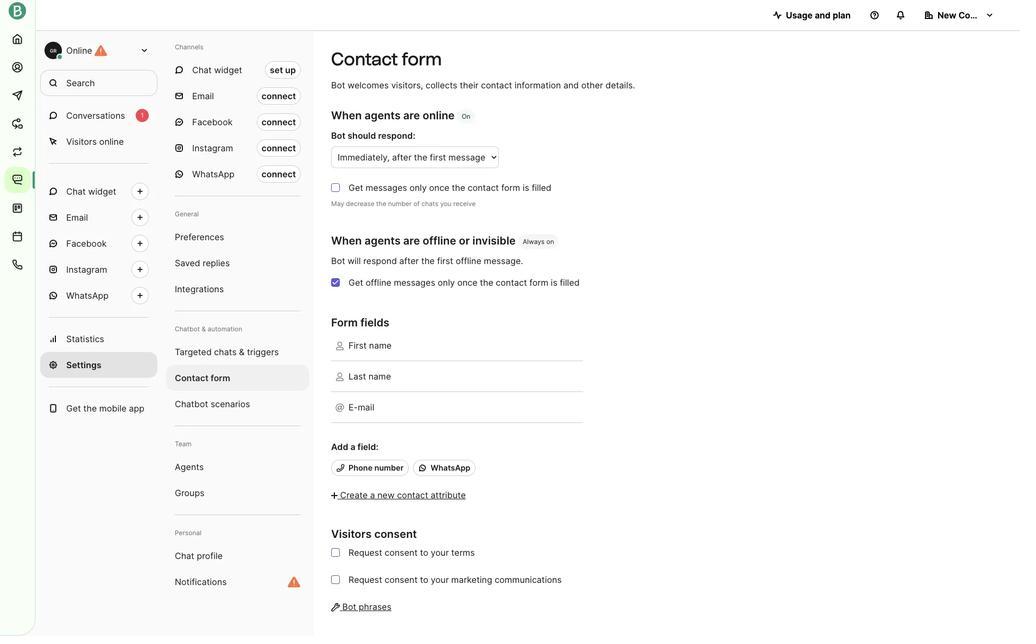 Task type: vqa. For each thing, say whether or not it's contained in the screenshot.


Task type: locate. For each thing, give the bounding box(es) containing it.
1 vertical spatial to
[[420, 575, 428, 586]]

only down first
[[438, 278, 455, 289]]

bot for bot phrases
[[342, 602, 356, 613]]

1 horizontal spatial &
[[239, 347, 245, 358]]

whatsapp down instagram link
[[66, 290, 109, 301]]

once up you
[[429, 183, 449, 193]]

chatbot up 'targeted'
[[175, 325, 200, 333]]

0 vertical spatial request
[[349, 548, 382, 559]]

0 vertical spatial &
[[202, 325, 206, 333]]

0 vertical spatial is
[[523, 183, 529, 193]]

1 horizontal spatial email
[[192, 91, 214, 102]]

2 vertical spatial consent
[[385, 575, 418, 586]]

number left of
[[388, 200, 412, 208]]

1 horizontal spatial instagram
[[192, 143, 233, 154]]

to left terms
[[420, 548, 428, 559]]

get for get offline messages only once the contact form is filled
[[349, 278, 363, 289]]

0 vertical spatial get
[[349, 183, 363, 193]]

online
[[423, 109, 455, 122], [99, 136, 124, 147]]

1 vertical spatial agents
[[365, 235, 401, 248]]

contact form up welcomes
[[331, 49, 442, 70]]

form
[[331, 317, 358, 330]]

a
[[350, 442, 355, 453], [370, 490, 375, 501]]

or
[[459, 235, 470, 248]]

bot will respond after the first offline message.
[[331, 256, 523, 267]]

saved replies link
[[166, 250, 310, 276]]

contact form
[[331, 49, 442, 70], [175, 373, 230, 384]]

get left 'mobile'
[[66, 403, 81, 414]]

2 vertical spatial offline
[[366, 278, 391, 289]]

online left on
[[423, 109, 455, 122]]

consent for visitors consent
[[374, 529, 417, 542]]

name inside button
[[369, 341, 392, 352]]

2 to from the top
[[420, 575, 428, 586]]

1 vertical spatial get
[[349, 278, 363, 289]]

to for terms
[[420, 548, 428, 559]]

agents up respond
[[365, 235, 401, 248]]

should
[[348, 130, 376, 141]]

0 horizontal spatial and
[[564, 80, 579, 91]]

get for get the mobile app
[[66, 403, 81, 414]]

chats down automation
[[214, 347, 237, 358]]

name right the first
[[369, 341, 392, 352]]

1 connect from the top
[[262, 91, 296, 102]]

0 horizontal spatial chats
[[214, 347, 237, 358]]

usage and plan button
[[764, 4, 860, 26]]

last name
[[349, 372, 391, 382]]

2 connect from the top
[[262, 117, 296, 128]]

plan
[[833, 10, 851, 21]]

1 chatbot from the top
[[175, 325, 200, 333]]

chatbot scenarios
[[175, 399, 250, 410]]

to
[[420, 548, 428, 559], [420, 575, 428, 586]]

mail
[[358, 403, 374, 413]]

agents up bot should respond:
[[365, 109, 401, 122]]

offline
[[423, 235, 456, 248], [456, 256, 481, 267], [366, 278, 391, 289]]

set up
[[270, 65, 296, 75]]

1 are from the top
[[403, 109, 420, 122]]

messages up may decrease the number of chats you receive
[[366, 183, 407, 193]]

1 horizontal spatial chat widget
[[192, 65, 242, 75]]

1 request from the top
[[349, 548, 382, 559]]

2 request from the top
[[349, 575, 382, 586]]

e-mail button
[[331, 393, 583, 423]]

1 vertical spatial once
[[457, 278, 478, 289]]

number
[[388, 200, 412, 208], [375, 464, 404, 473]]

app
[[129, 403, 145, 414]]

are up after
[[403, 235, 420, 248]]

email down channels
[[192, 91, 214, 102]]

contact
[[481, 80, 512, 91], [468, 183, 499, 193], [496, 278, 527, 289], [397, 490, 428, 501]]

email down chat widget link
[[66, 212, 88, 223]]

add a field :
[[331, 442, 379, 453]]

once
[[429, 183, 449, 193], [457, 278, 478, 289]]

1
[[141, 111, 144, 119]]

contact
[[331, 49, 398, 70], [175, 373, 208, 384]]

get offline messages only once the contact form is filled
[[349, 278, 580, 289]]

1 horizontal spatial facebook
[[192, 117, 233, 128]]

3 connect from the top
[[262, 143, 296, 154]]

bot left welcomes
[[331, 80, 345, 91]]

facebook link
[[40, 231, 157, 257]]

offline down respond
[[366, 278, 391, 289]]

the left first
[[421, 256, 435, 267]]

2 horizontal spatial whatsapp
[[431, 464, 471, 473]]

offline down or
[[456, 256, 481, 267]]

visitors for visitors consent
[[331, 529, 372, 542]]

chats inside 'link'
[[214, 347, 237, 358]]

1 vertical spatial and
[[564, 80, 579, 91]]

connect for email
[[262, 91, 296, 102]]

1 vertical spatial your
[[431, 575, 449, 586]]

1 vertical spatial facebook
[[66, 238, 107, 249]]

consent up request consent to your terms
[[374, 529, 417, 542]]

1 vertical spatial &
[[239, 347, 245, 358]]

preferences
[[175, 232, 224, 243]]

bot left will
[[331, 256, 345, 267]]

once down or
[[457, 278, 478, 289]]

contact down 'targeted'
[[175, 373, 208, 384]]

chat widget up 'email' link
[[66, 186, 116, 197]]

add
[[331, 442, 348, 453]]

request
[[349, 548, 382, 559], [349, 575, 382, 586]]

a right add at the left
[[350, 442, 355, 453]]

scenarios
[[211, 399, 250, 410]]

1 your from the top
[[431, 548, 449, 559]]

0 horizontal spatial filled
[[532, 183, 552, 193]]

1 horizontal spatial filled
[[560, 278, 580, 289]]

visitors online
[[66, 136, 124, 147]]

1 vertical spatial email
[[66, 212, 88, 223]]

1 horizontal spatial contact form
[[331, 49, 442, 70]]

whatsapp button
[[413, 461, 476, 477]]

phone number button
[[331, 461, 409, 477]]

filled
[[532, 183, 552, 193], [560, 278, 580, 289]]

2 chatbot from the top
[[175, 399, 208, 410]]

bot should respond:
[[331, 130, 415, 141]]

0 horizontal spatial email
[[66, 212, 88, 223]]

request up bot phrases
[[349, 575, 382, 586]]

0 vertical spatial name
[[369, 341, 392, 352]]

0 vertical spatial when
[[331, 109, 362, 122]]

& inside targeted chats & triggers 'link'
[[239, 347, 245, 358]]

chat profile link
[[166, 544, 310, 570]]

1 vertical spatial when
[[331, 235, 362, 248]]

0 horizontal spatial a
[[350, 442, 355, 453]]

1 vertical spatial contact form
[[175, 373, 230, 384]]

0 vertical spatial chat
[[192, 65, 212, 75]]

on
[[462, 112, 471, 121]]

your left terms
[[431, 548, 449, 559]]

a for create
[[370, 490, 375, 501]]

a left new at the bottom of page
[[370, 490, 375, 501]]

1 agents from the top
[[365, 109, 401, 122]]

visitors down conversations
[[66, 136, 97, 147]]

1 horizontal spatial only
[[438, 278, 455, 289]]

1 vertical spatial consent
[[385, 548, 418, 559]]

chatbot
[[175, 325, 200, 333], [175, 399, 208, 410]]

2 vertical spatial get
[[66, 403, 81, 414]]

bot for bot will respond after the first offline message.
[[331, 256, 345, 267]]

fields
[[360, 317, 390, 330]]

get for get messages only once the contact form is filled
[[349, 183, 363, 193]]

when up will
[[331, 235, 362, 248]]

chat
[[192, 65, 212, 75], [66, 186, 86, 197], [175, 551, 194, 562]]

to down request consent to your terms
[[420, 575, 428, 586]]

number down :
[[375, 464, 404, 473]]

0 vertical spatial are
[[403, 109, 420, 122]]

1 to from the top
[[420, 548, 428, 559]]

0 horizontal spatial contact form
[[175, 373, 230, 384]]

messages down after
[[394, 278, 435, 289]]

widget
[[214, 65, 242, 75], [88, 186, 116, 197]]

1 vertical spatial visitors
[[331, 529, 372, 542]]

0 horizontal spatial is
[[523, 183, 529, 193]]

connect for instagram
[[262, 143, 296, 154]]

preferences link
[[166, 224, 310, 250]]

chat up 'email' link
[[66, 186, 86, 197]]

0 vertical spatial contact form
[[331, 49, 442, 70]]

1 vertical spatial whatsapp
[[66, 290, 109, 301]]

whatsapp up attribute
[[431, 464, 471, 473]]

0 vertical spatial chat widget
[[192, 65, 242, 75]]

facebook
[[192, 117, 233, 128], [66, 238, 107, 249]]

may
[[331, 200, 344, 208]]

chats right of
[[422, 200, 439, 208]]

consent down visitors consent
[[385, 548, 418, 559]]

2 when from the top
[[331, 235, 362, 248]]

1 vertical spatial messages
[[394, 278, 435, 289]]

1 horizontal spatial a
[[370, 490, 375, 501]]

whatsapp link
[[40, 283, 157, 309]]

0 vertical spatial agents
[[365, 109, 401, 122]]

phone number
[[349, 464, 404, 473]]

when up should
[[331, 109, 362, 122]]

contact right new at the bottom of page
[[397, 490, 428, 501]]

0 vertical spatial visitors
[[66, 136, 97, 147]]

& left triggers
[[239, 347, 245, 358]]

phone
[[349, 464, 373, 473]]

chat widget
[[192, 65, 242, 75], [66, 186, 116, 197]]

only up of
[[410, 183, 427, 193]]

conversations
[[66, 110, 125, 121]]

0 vertical spatial chatbot
[[175, 325, 200, 333]]

when for when agents are online
[[331, 109, 362, 122]]

1 vertical spatial request
[[349, 575, 382, 586]]

bot
[[331, 80, 345, 91], [331, 130, 346, 141], [331, 256, 345, 267], [342, 602, 356, 613]]

chat widget down channels
[[192, 65, 242, 75]]

1 vertical spatial instagram
[[66, 264, 107, 275]]

and left other
[[564, 80, 579, 91]]

contact form down 'targeted'
[[175, 373, 230, 384]]

1 vertical spatial chatbot
[[175, 399, 208, 410]]

1 horizontal spatial widget
[[214, 65, 242, 75]]

1 horizontal spatial contact
[[331, 49, 398, 70]]

agents
[[365, 109, 401, 122], [365, 235, 401, 248]]

0 vertical spatial once
[[429, 183, 449, 193]]

chatbot left scenarios
[[175, 399, 208, 410]]

their
[[460, 80, 479, 91]]

bot left phrases
[[342, 602, 356, 613]]

request for request consent to your terms
[[349, 548, 382, 559]]

2 vertical spatial whatsapp
[[431, 464, 471, 473]]

are
[[403, 109, 420, 122], [403, 235, 420, 248]]

0 vertical spatial instagram
[[192, 143, 233, 154]]

& left automation
[[202, 325, 206, 333]]

request down visitors consent
[[349, 548, 382, 559]]

chat down personal
[[175, 551, 194, 562]]

your for marketing
[[431, 575, 449, 586]]

general
[[175, 210, 199, 218]]

0 horizontal spatial visitors
[[66, 136, 97, 147]]

and left the 'plan'
[[815, 10, 831, 21]]

messages
[[366, 183, 407, 193], [394, 278, 435, 289]]

get
[[349, 183, 363, 193], [349, 278, 363, 289], [66, 403, 81, 414]]

name inside 'button'
[[369, 372, 391, 382]]

search
[[66, 78, 95, 89]]

1 horizontal spatial and
[[815, 10, 831, 21]]

the right the decrease at the top
[[376, 200, 386, 208]]

connect for whatsapp
[[262, 169, 296, 180]]

0 vertical spatial consent
[[374, 529, 417, 542]]

2 are from the top
[[403, 235, 420, 248]]

0 vertical spatial your
[[431, 548, 449, 559]]

name right last
[[369, 372, 391, 382]]

are up respond:
[[403, 109, 420, 122]]

visitors down create
[[331, 529, 372, 542]]

0 vertical spatial messages
[[366, 183, 407, 193]]

0 horizontal spatial only
[[410, 183, 427, 193]]

1 when from the top
[[331, 109, 362, 122]]

1 vertical spatial a
[[370, 490, 375, 501]]

targeted chats & triggers
[[175, 347, 279, 358]]

groups
[[175, 488, 204, 499]]

channels
[[175, 43, 203, 51]]

consent down request consent to your terms
[[385, 575, 418, 586]]

bot left should
[[331, 130, 346, 141]]

offline up first
[[423, 235, 456, 248]]

and inside button
[[815, 10, 831, 21]]

only
[[410, 183, 427, 193], [438, 278, 455, 289]]

your for terms
[[431, 548, 449, 559]]

to for marketing
[[420, 575, 428, 586]]

settings link
[[40, 352, 157, 378]]

0 vertical spatial number
[[388, 200, 412, 208]]

whatsapp up general
[[192, 169, 235, 180]]

bot for bot welcomes visitors, collects their contact information and other details.
[[331, 80, 345, 91]]

2 agents from the top
[[365, 235, 401, 248]]

2 your from the top
[[431, 575, 449, 586]]

0 horizontal spatial widget
[[88, 186, 116, 197]]

bot inside button
[[342, 602, 356, 613]]

after
[[399, 256, 419, 267]]

your left marketing
[[431, 575, 449, 586]]

attribute
[[431, 490, 466, 501]]

other
[[581, 80, 603, 91]]

get down will
[[349, 278, 363, 289]]

1 vertical spatial are
[[403, 235, 420, 248]]

visitors consent
[[331, 529, 417, 542]]

4 connect from the top
[[262, 169, 296, 180]]

0 horizontal spatial once
[[429, 183, 449, 193]]

request for request consent to your marketing communications
[[349, 575, 382, 586]]

agents for online
[[365, 109, 401, 122]]

number inside button
[[375, 464, 404, 473]]

search link
[[40, 70, 157, 96]]

widget up 'email' link
[[88, 186, 116, 197]]

1 horizontal spatial online
[[423, 109, 455, 122]]

1 horizontal spatial whatsapp
[[192, 169, 235, 180]]

1 horizontal spatial visitors
[[331, 529, 372, 542]]

contact up welcomes
[[331, 49, 398, 70]]

get up the decrease at the top
[[349, 183, 363, 193]]

consent for request consent to your marketing communications
[[385, 575, 418, 586]]

1 vertical spatial contact
[[175, 373, 208, 384]]

0 horizontal spatial online
[[99, 136, 124, 147]]

1 vertical spatial number
[[375, 464, 404, 473]]

widget left set
[[214, 65, 242, 75]]

0 vertical spatial to
[[420, 548, 428, 559]]

the left 'mobile'
[[83, 403, 97, 414]]

visitors
[[66, 136, 97, 147], [331, 529, 372, 542]]

of
[[414, 200, 420, 208]]

bot for bot should respond:
[[331, 130, 346, 141]]

1 horizontal spatial is
[[551, 278, 558, 289]]

create
[[340, 490, 368, 501]]

online down conversations
[[99, 136, 124, 147]]

1 vertical spatial name
[[369, 372, 391, 382]]

0 horizontal spatial instagram
[[66, 264, 107, 275]]

connect
[[262, 91, 296, 102], [262, 117, 296, 128], [262, 143, 296, 154], [262, 169, 296, 180]]

when
[[331, 109, 362, 122], [331, 235, 362, 248]]

always
[[523, 238, 545, 246]]

chat down channels
[[192, 65, 212, 75]]

is
[[523, 183, 529, 193], [551, 278, 558, 289]]



Task type: describe. For each thing, give the bounding box(es) containing it.
last
[[349, 372, 366, 382]]

marketing
[[451, 575, 492, 586]]

decrease
[[346, 200, 374, 208]]

contact form link
[[166, 365, 310, 391]]

0 vertical spatial email
[[192, 91, 214, 102]]

2 vertical spatial chat
[[175, 551, 194, 562]]

gr
[[50, 48, 57, 53]]

email link
[[40, 205, 157, 231]]

saved replies
[[175, 258, 230, 269]]

the up receive
[[452, 183, 465, 193]]

when agents are offline or invisible
[[331, 235, 516, 248]]

new company
[[938, 10, 999, 21]]

new company button
[[916, 4, 1003, 26]]

1 vertical spatial chat
[[66, 186, 86, 197]]

create a new contact attribute
[[340, 490, 466, 501]]

request consent to your terms
[[349, 548, 475, 559]]

1 vertical spatial offline
[[456, 256, 481, 267]]

1 vertical spatial filled
[[560, 278, 580, 289]]

e-
[[349, 403, 358, 413]]

targeted
[[175, 347, 212, 358]]

new
[[938, 10, 957, 21]]

consent for request consent to your terms
[[385, 548, 418, 559]]

contact up receive
[[468, 183, 499, 193]]

bot welcomes visitors, collects their contact information and other details.
[[331, 80, 635, 91]]

0 vertical spatial online
[[423, 109, 455, 122]]

a for add
[[350, 442, 355, 453]]

usage
[[786, 10, 813, 21]]

replies
[[203, 258, 230, 269]]

create a new contact attribute link
[[331, 490, 466, 501]]

0 vertical spatial offline
[[423, 235, 456, 248]]

personal
[[175, 529, 201, 538]]

settings
[[66, 360, 101, 371]]

:
[[376, 442, 379, 453]]

bot phrases button
[[331, 601, 391, 614]]

triggers
[[247, 347, 279, 358]]

1 vertical spatial chat widget
[[66, 186, 116, 197]]

notifications link
[[166, 570, 310, 596]]

new
[[377, 490, 395, 501]]

when agents are online
[[331, 109, 455, 122]]

information
[[515, 80, 561, 91]]

1 vertical spatial widget
[[88, 186, 116, 197]]

terms
[[451, 548, 475, 559]]

get messages only once the contact form is filled
[[349, 183, 552, 193]]

0 vertical spatial only
[[410, 183, 427, 193]]

respond
[[363, 256, 397, 267]]

request consent to your marketing communications
[[349, 575, 562, 586]]

0 vertical spatial chats
[[422, 200, 439, 208]]

integrations link
[[166, 276, 310, 302]]

online
[[66, 45, 92, 56]]

company
[[959, 10, 999, 21]]

collects
[[426, 80, 457, 91]]

automation
[[208, 325, 242, 333]]

0 vertical spatial widget
[[214, 65, 242, 75]]

name for first name
[[369, 341, 392, 352]]

agents
[[175, 462, 204, 473]]

agents link
[[166, 454, 310, 481]]

mobile
[[99, 403, 127, 414]]

chatbot & automation
[[175, 325, 242, 333]]

0 horizontal spatial whatsapp
[[66, 290, 109, 301]]

0 vertical spatial filled
[[532, 183, 552, 193]]

0 horizontal spatial facebook
[[66, 238, 107, 249]]

team
[[175, 440, 192, 449]]

instagram link
[[40, 257, 157, 283]]

contact right their
[[481, 80, 512, 91]]

always on
[[523, 238, 554, 246]]

1 vertical spatial only
[[438, 278, 455, 289]]

details.
[[606, 80, 635, 91]]

invisible
[[473, 235, 516, 248]]

communications
[[495, 575, 562, 586]]

visitors for visitors online
[[66, 136, 97, 147]]

0 vertical spatial contact
[[331, 49, 398, 70]]

chat widget link
[[40, 179, 157, 205]]

chatbot for chatbot & automation
[[175, 325, 200, 333]]

set
[[270, 65, 283, 75]]

first
[[437, 256, 453, 267]]

agents for offline
[[365, 235, 401, 248]]

the down message.
[[480, 278, 493, 289]]

whatsapp inside button
[[431, 464, 471, 473]]

when for when agents are offline or invisible
[[331, 235, 362, 248]]

visitors online link
[[40, 129, 157, 155]]

contact down message.
[[496, 278, 527, 289]]

connect for facebook
[[262, 117, 296, 128]]

phrases
[[359, 602, 391, 613]]

saved
[[175, 258, 200, 269]]

notifications
[[175, 577, 227, 588]]

e-mail
[[349, 403, 374, 413]]

targeted chats & triggers link
[[166, 339, 310, 365]]

bot phrases
[[342, 602, 391, 613]]

name for last name
[[369, 372, 391, 382]]

1 vertical spatial online
[[99, 136, 124, 147]]

0 vertical spatial whatsapp
[[192, 169, 235, 180]]

0 vertical spatial facebook
[[192, 117, 233, 128]]

field
[[358, 442, 376, 453]]

first name
[[349, 341, 392, 352]]

are for offline
[[403, 235, 420, 248]]

up
[[285, 65, 296, 75]]

chatbot scenarios link
[[166, 391, 310, 418]]

first name button
[[331, 331, 583, 361]]

form fields
[[331, 317, 390, 330]]

1 horizontal spatial once
[[457, 278, 478, 289]]

0 horizontal spatial contact
[[175, 373, 208, 384]]

get the mobile app
[[66, 403, 145, 414]]

1 vertical spatial is
[[551, 278, 558, 289]]

may decrease the number of chats you receive
[[331, 200, 476, 208]]

are for online
[[403, 109, 420, 122]]

statistics link
[[40, 326, 157, 352]]

usage and plan
[[786, 10, 851, 21]]

chatbot for chatbot scenarios
[[175, 399, 208, 410]]

last name button
[[331, 362, 583, 392]]

message.
[[484, 256, 523, 267]]

receive
[[453, 200, 476, 208]]



